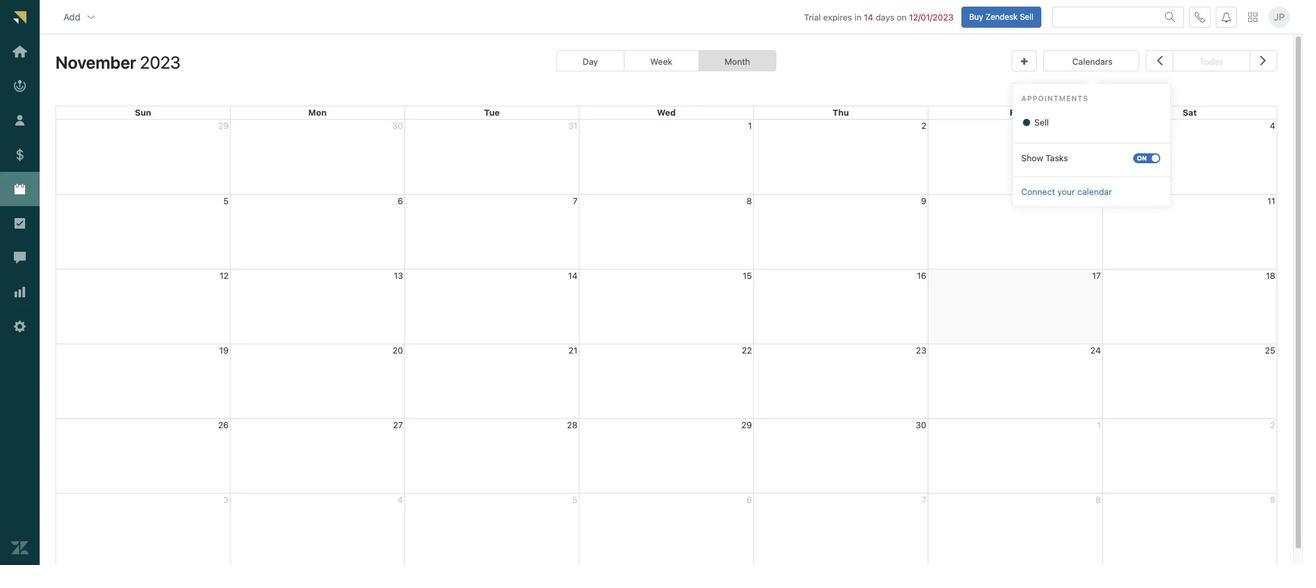 Task type: describe. For each thing, give the bounding box(es) containing it.
add button
[[53, 4, 107, 30]]

buy zendesk sell button
[[961, 6, 1042, 27]]

11
[[1268, 195, 1276, 206]]

19
[[219, 345, 229, 355]]

in
[[855, 12, 862, 22]]

show
[[1021, 152, 1043, 163]]

21
[[569, 345, 578, 355]]

thu
[[833, 107, 849, 118]]

18
[[1266, 270, 1276, 281]]

today
[[1200, 56, 1224, 67]]

calendar
[[1078, 186, 1112, 197]]

jp button
[[1269, 6, 1290, 27]]

1 vertical spatial sell
[[1032, 117, 1049, 128]]

20
[[393, 345, 403, 355]]

sun
[[135, 107, 151, 118]]

zendesk
[[986, 12, 1018, 22]]

plus image
[[1021, 58, 1028, 66]]

mon
[[308, 107, 327, 118]]

12
[[220, 270, 229, 281]]

circle image
[[1021, 118, 1032, 127]]

1 horizontal spatial 14
[[864, 12, 873, 22]]

search image
[[1165, 12, 1176, 22]]

chevron down image
[[86, 12, 96, 22]]

5
[[223, 195, 229, 206]]

connect
[[1021, 186, 1055, 197]]

26
[[218, 419, 229, 430]]

connect your calendar link
[[1013, 186, 1121, 197]]

calls image
[[1195, 12, 1206, 22]]

connect your calendar
[[1021, 186, 1112, 197]]

add
[[63, 11, 80, 22]]

calendars
[[1073, 56, 1113, 67]]

zendesk image
[[11, 539, 28, 557]]

28
[[567, 419, 578, 430]]

1
[[748, 120, 752, 131]]

trial expires in 14 days on 12/01/2023
[[804, 12, 954, 22]]



Task type: vqa. For each thing, say whether or not it's contained in the screenshot.


Task type: locate. For each thing, give the bounding box(es) containing it.
on
[[897, 12, 907, 22]]

16
[[917, 270, 927, 281]]

november 2023
[[56, 52, 181, 72]]

buy
[[969, 12, 983, 22]]

17
[[1092, 270, 1101, 281]]

sat
[[1183, 107, 1197, 118]]

wed
[[657, 107, 676, 118]]

0 vertical spatial 14
[[864, 12, 873, 22]]

12/01/2023
[[909, 12, 954, 22]]

6
[[398, 195, 403, 206]]

sell inside button
[[1020, 12, 1034, 22]]

expires
[[823, 12, 852, 22]]

15
[[743, 270, 752, 281]]

days
[[876, 12, 895, 22]]

tasks
[[1046, 152, 1068, 163]]

10
[[1092, 195, 1101, 206]]

22
[[742, 345, 752, 355]]

25
[[1265, 345, 1276, 355]]

30
[[916, 419, 927, 430]]

sell right fri
[[1032, 117, 1049, 128]]

angle right image
[[1260, 52, 1267, 69]]

november
[[56, 52, 136, 72]]

13
[[394, 270, 403, 281]]

tue
[[484, 107, 500, 118]]

0 vertical spatial sell
[[1020, 12, 1034, 22]]

sell right zendesk
[[1020, 12, 1034, 22]]

2
[[921, 120, 927, 131]]

14
[[864, 12, 873, 22], [568, 270, 578, 281]]

7
[[573, 195, 578, 206]]

appointments
[[1021, 94, 1089, 102]]

buy zendesk sell
[[969, 12, 1034, 22]]

27
[[393, 419, 403, 430]]

your
[[1058, 186, 1075, 197]]

trial
[[804, 12, 821, 22]]

4
[[1270, 120, 1276, 131]]

show tasks
[[1021, 152, 1068, 163]]

24
[[1091, 345, 1101, 355]]

week
[[650, 56, 673, 67]]

bell image
[[1221, 12, 1232, 22]]

fri
[[1010, 107, 1021, 118]]

29
[[742, 419, 752, 430]]

2023
[[140, 52, 181, 72]]

angle left image
[[1157, 52, 1163, 69]]

0 horizontal spatial 14
[[568, 270, 578, 281]]

sell
[[1020, 12, 1034, 22], [1032, 117, 1049, 128]]

9
[[921, 195, 927, 206]]

1 vertical spatial 14
[[568, 270, 578, 281]]

23
[[916, 345, 927, 355]]

jp
[[1274, 11, 1285, 22]]

day
[[583, 56, 598, 67]]

8
[[747, 195, 752, 206]]

zendesk products image
[[1248, 12, 1258, 22]]



